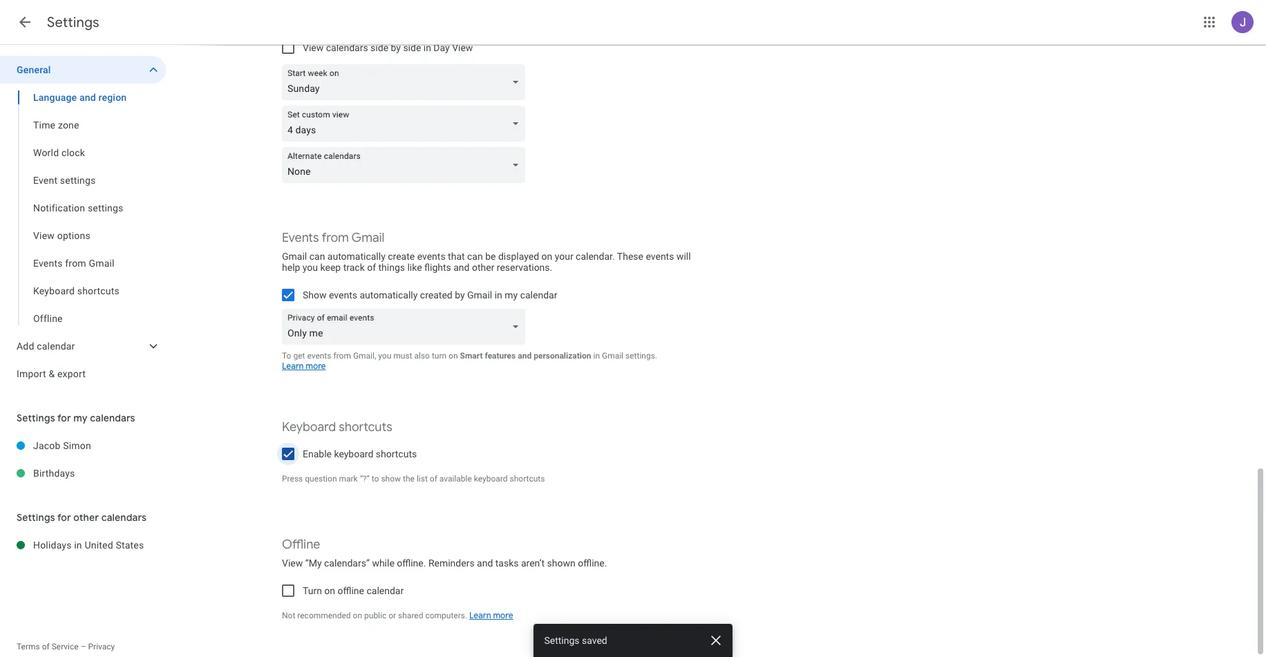 Task type: describe. For each thing, give the bounding box(es) containing it.
0 vertical spatial keyboard
[[334, 449, 374, 460]]

offline for offline
[[33, 313, 63, 324]]

1 side from the left
[[371, 42, 389, 53]]

gmail down be
[[467, 290, 493, 301]]

birthdays
[[33, 468, 75, 479]]

offline
[[338, 586, 364, 597]]

calendars for settings for other calendars
[[101, 512, 147, 524]]

or
[[389, 611, 396, 621]]

privacy
[[88, 642, 115, 652]]

settings for settings saved
[[545, 635, 580, 647]]

simon
[[63, 440, 91, 452]]

export
[[57, 369, 86, 380]]

not recommended on public or shared computers. learn more
[[282, 611, 514, 622]]

terms of service – privacy
[[17, 642, 115, 652]]

view inside offline view "my calendars" while offline. reminders and tasks aren't shown offline.
[[282, 558, 303, 569]]

get
[[293, 351, 305, 361]]

options
[[57, 230, 90, 241]]

1 vertical spatial of
[[430, 474, 438, 484]]

2 can from the left
[[467, 251, 483, 262]]

import
[[17, 369, 46, 380]]

computers.
[[426, 611, 468, 621]]

more inside to get events from gmail, you must also turn on smart features and personalization in gmail settings. learn more
[[306, 361, 326, 372]]

to
[[282, 351, 291, 361]]

events from gmail
[[33, 258, 115, 269]]

your
[[555, 251, 574, 262]]

shown
[[547, 558, 576, 569]]

events left that
[[417, 251, 446, 262]]

gmail down options
[[89, 258, 115, 269]]

0 horizontal spatial of
[[42, 642, 50, 652]]

other inside events from gmail gmail can automatically create events that can be displayed on your calendar. these events will help you keep track of things like flights and other reservations.
[[472, 262, 495, 273]]

on inside to get events from gmail, you must also turn on smart features and personalization in gmail settings. learn more
[[449, 351, 458, 361]]

saved
[[583, 635, 608, 647]]

in down reservations.
[[495, 290, 503, 301]]

holidays in united states
[[33, 540, 144, 551]]

0 vertical spatial my
[[505, 290, 518, 301]]

like
[[408, 262, 422, 273]]

automatically inside events from gmail gmail can automatically create events that can be displayed on your calendar. these events will help you keep track of things like flights and other reservations.
[[328, 251, 386, 262]]

add
[[17, 341, 34, 352]]

event settings
[[33, 175, 96, 186]]

language
[[33, 92, 77, 103]]

gmail inside to get events from gmail, you must also turn on smart features and personalization in gmail settings. learn more
[[602, 351, 624, 361]]

&
[[49, 369, 55, 380]]

general tree item
[[0, 56, 166, 84]]

world clock
[[33, 147, 85, 158]]

list
[[417, 474, 428, 484]]

1 can from the left
[[310, 251, 325, 262]]

from for events from gmail gmail can automatically create events that can be displayed on your calendar. these events will help you keep track of things like flights and other reservations.
[[322, 230, 349, 246]]

and left region
[[79, 92, 96, 103]]

enable keyboard shortcuts
[[303, 449, 417, 460]]

public
[[364, 611, 387, 621]]

group containing language and region
[[0, 84, 166, 333]]

gmail left keep
[[282, 251, 307, 262]]

tree containing general
[[0, 56, 166, 388]]

track
[[343, 262, 365, 273]]

things
[[379, 262, 405, 273]]

settings for my calendars
[[17, 412, 135, 425]]

0 vertical spatial calendars
[[326, 42, 368, 53]]

jacob simon tree item
[[0, 432, 166, 460]]

turn
[[432, 351, 447, 361]]

jacob
[[33, 440, 61, 452]]

holidays in united states tree item
[[0, 532, 166, 559]]

view calendars side by side in day view
[[303, 42, 473, 53]]

must
[[394, 351, 412, 361]]

settings for other calendars
[[17, 512, 147, 524]]

1 vertical spatial learn more link
[[470, 611, 514, 622]]

settings for notification settings
[[88, 203, 123, 214]]

0 vertical spatial keyboard shortcuts
[[33, 286, 120, 297]]

while
[[372, 558, 395, 569]]

1 horizontal spatial keyboard
[[282, 420, 336, 436]]

help
[[282, 262, 300, 273]]

notification settings
[[33, 203, 123, 214]]

region
[[99, 92, 127, 103]]

events left will
[[646, 251, 674, 262]]

these
[[617, 251, 644, 262]]

"?"
[[360, 474, 370, 484]]

you inside to get events from gmail, you must also turn on smart features and personalization in gmail settings. learn more
[[378, 351, 392, 361]]

also
[[415, 351, 430, 361]]

time
[[33, 120, 55, 131]]

and inside to get events from gmail, you must also turn on smart features and personalization in gmail settings. learn more
[[518, 351, 532, 361]]

reminders
[[429, 558, 475, 569]]

birthdays link
[[33, 460, 166, 487]]

1 vertical spatial calendar
[[37, 341, 75, 352]]

be
[[486, 251, 496, 262]]

events for events from gmail gmail can automatically create events that can be displayed on your calendar. these events will help you keep track of things like flights and other reservations.
[[282, 230, 319, 246]]

settings saved
[[545, 635, 608, 647]]

day
[[434, 42, 450, 53]]

show
[[381, 474, 401, 484]]

settings for settings for my calendars
[[17, 412, 55, 425]]

states
[[116, 540, 144, 551]]

settings for my calendars tree
[[0, 432, 166, 487]]

that
[[448, 251, 465, 262]]

holidays
[[33, 540, 72, 551]]

press
[[282, 474, 303, 484]]

events from gmail gmail can automatically create events that can be displayed on your calendar. these events will help you keep track of things like flights and other reservations.
[[282, 230, 691, 273]]

events inside to get events from gmail, you must also turn on smart features and personalization in gmail settings. learn more
[[307, 351, 332, 361]]

on inside not recommended on public or shared computers. learn more
[[353, 611, 362, 621]]

displayed
[[498, 251, 539, 262]]

import & export
[[17, 369, 86, 380]]

general
[[17, 64, 51, 75]]

created
[[420, 290, 453, 301]]

calendar.
[[576, 251, 615, 262]]

birthdays tree item
[[0, 460, 166, 487]]

not
[[282, 611, 295, 621]]

aren't
[[521, 558, 545, 569]]

from inside to get events from gmail, you must also turn on smart features and personalization in gmail settings. learn more
[[334, 351, 351, 361]]

"my
[[305, 558, 322, 569]]

for for other
[[57, 512, 71, 524]]

notification
[[33, 203, 85, 214]]

events right show
[[329, 290, 357, 301]]



Task type: vqa. For each thing, say whether or not it's contained in the screenshot.
Holidays
yes



Task type: locate. For each thing, give the bounding box(es) containing it.
2 horizontal spatial calendar
[[520, 290, 558, 301]]

smart
[[460, 351, 483, 361]]

0 vertical spatial for
[[57, 412, 71, 425]]

on left public
[[353, 611, 362, 621]]

1 horizontal spatial calendar
[[367, 586, 404, 597]]

keyboard
[[33, 286, 75, 297], [282, 420, 336, 436]]

settings.
[[626, 351, 658, 361]]

of right track
[[367, 262, 376, 273]]

from
[[322, 230, 349, 246], [65, 258, 86, 269], [334, 351, 351, 361]]

0 horizontal spatial more
[[306, 361, 326, 372]]

events for events from gmail
[[33, 258, 63, 269]]

enable
[[303, 449, 332, 460]]

2 for from the top
[[57, 512, 71, 524]]

0 vertical spatial of
[[367, 262, 376, 273]]

you inside events from gmail gmail can automatically create events that can be displayed on your calendar. these events will help you keep track of things like flights and other reservations.
[[303, 262, 318, 273]]

press question mark "?" to show the list of available keyboard shortcuts
[[282, 474, 545, 484]]

1 horizontal spatial more
[[493, 611, 514, 622]]

0 horizontal spatial keyboard
[[334, 449, 374, 460]]

0 vertical spatial offline
[[33, 313, 63, 324]]

0 vertical spatial from
[[322, 230, 349, 246]]

and right features
[[518, 351, 532, 361]]

0 vertical spatial by
[[391, 42, 401, 53]]

of
[[367, 262, 376, 273], [430, 474, 438, 484], [42, 642, 50, 652]]

offline.
[[397, 558, 426, 569], [578, 558, 607, 569]]

1 vertical spatial from
[[65, 258, 86, 269]]

reservations.
[[497, 262, 553, 273]]

1 horizontal spatial other
[[472, 262, 495, 273]]

more right get
[[306, 361, 326, 372]]

0 horizontal spatial calendar
[[37, 341, 75, 352]]

my up jacob simon tree item
[[73, 412, 88, 425]]

in left day
[[424, 42, 431, 53]]

jacob simon
[[33, 440, 91, 452]]

in right personalization
[[594, 351, 600, 361]]

0 vertical spatial learn more link
[[282, 361, 326, 372]]

offline. right shown
[[578, 558, 607, 569]]

keyboard right available
[[474, 474, 508, 484]]

1 horizontal spatial learn more link
[[470, 611, 514, 622]]

the
[[403, 474, 415, 484]]

keyboard shortcuts
[[33, 286, 120, 297], [282, 420, 393, 436]]

of inside events from gmail gmail can automatically create events that can be displayed on your calendar. these events will help you keep track of things like flights and other reservations.
[[367, 262, 376, 273]]

by right created
[[455, 290, 465, 301]]

add calendar
[[17, 341, 75, 352]]

by
[[391, 42, 401, 53], [455, 290, 465, 301]]

automatically
[[328, 251, 386, 262], [360, 290, 418, 301]]

show
[[303, 290, 327, 301]]

1 vertical spatial other
[[73, 512, 99, 524]]

you left must on the left bottom
[[378, 351, 392, 361]]

offline view "my calendars" while offline. reminders and tasks aren't shown offline.
[[282, 537, 607, 569]]

for up holidays
[[57, 512, 71, 524]]

turn
[[303, 586, 322, 597]]

united
[[85, 540, 113, 551]]

0 horizontal spatial you
[[303, 262, 318, 273]]

privacy link
[[88, 642, 115, 652]]

0 horizontal spatial keyboard
[[33, 286, 75, 297]]

2 horizontal spatial of
[[430, 474, 438, 484]]

service
[[52, 642, 79, 652]]

1 horizontal spatial keyboard shortcuts
[[282, 420, 393, 436]]

learn inside to get events from gmail, you must also turn on smart features and personalization in gmail settings. learn more
[[282, 361, 304, 372]]

1 vertical spatial calendars
[[90, 412, 135, 425]]

learn more link
[[282, 361, 326, 372], [470, 611, 514, 622]]

to get events from gmail, you must also turn on smart features and personalization in gmail settings. learn more
[[282, 351, 658, 372]]

and
[[79, 92, 96, 103], [454, 262, 470, 273], [518, 351, 532, 361], [477, 558, 493, 569]]

from inside events from gmail gmail can automatically create events that can be displayed on your calendar. these events will help you keep track of things like flights and other reservations.
[[322, 230, 349, 246]]

0 horizontal spatial my
[[73, 412, 88, 425]]

1 offline. from the left
[[397, 558, 426, 569]]

1 vertical spatial automatically
[[360, 290, 418, 301]]

2 vertical spatial of
[[42, 642, 50, 652]]

0 vertical spatial more
[[306, 361, 326, 372]]

1 vertical spatial you
[[378, 351, 392, 361]]

and left tasks
[[477, 558, 493, 569]]

terms of service link
[[17, 642, 79, 652]]

0 vertical spatial you
[[303, 262, 318, 273]]

and right flights
[[454, 262, 470, 273]]

calendar down reservations.
[[520, 290, 558, 301]]

from up keep
[[322, 230, 349, 246]]

settings
[[47, 14, 99, 31], [17, 412, 55, 425], [17, 512, 55, 524], [545, 635, 580, 647]]

0 horizontal spatial keyboard shortcuts
[[33, 286, 120, 297]]

in inside to get events from gmail, you must also turn on smart features and personalization in gmail settings. learn more
[[594, 351, 600, 361]]

can
[[310, 251, 325, 262], [467, 251, 483, 262]]

1 vertical spatial settings
[[88, 203, 123, 214]]

side
[[371, 42, 389, 53], [403, 42, 421, 53]]

1 horizontal spatial learn
[[470, 611, 491, 622]]

1 vertical spatial keyboard
[[474, 474, 508, 484]]

events inside events from gmail gmail can automatically create events that can be displayed on your calendar. these events will help you keep track of things like flights and other reservations.
[[282, 230, 319, 246]]

view options
[[33, 230, 90, 241]]

0 horizontal spatial events
[[33, 258, 63, 269]]

go back image
[[17, 14, 33, 30]]

settings up notification settings
[[60, 175, 96, 186]]

holidays in united states link
[[33, 532, 166, 559]]

on right turn on the left bottom of page
[[325, 586, 335, 597]]

my down reservations.
[[505, 290, 518, 301]]

clock
[[61, 147, 85, 158]]

you right help
[[303, 262, 318, 273]]

1 horizontal spatial events
[[282, 230, 319, 246]]

gmail,
[[353, 351, 376, 361]]

0 vertical spatial other
[[472, 262, 495, 273]]

gmail left settings.
[[602, 351, 624, 361]]

from left gmail,
[[334, 351, 351, 361]]

0 vertical spatial events
[[282, 230, 319, 246]]

settings heading
[[47, 14, 99, 31]]

settings up holidays
[[17, 512, 55, 524]]

0 vertical spatial learn
[[282, 361, 304, 372]]

1 horizontal spatial you
[[378, 351, 392, 361]]

2 vertical spatial calendar
[[367, 586, 404, 597]]

0 horizontal spatial can
[[310, 251, 325, 262]]

0 horizontal spatial other
[[73, 512, 99, 524]]

settings for event settings
[[60, 175, 96, 186]]

events
[[417, 251, 446, 262], [646, 251, 674, 262], [329, 290, 357, 301], [307, 351, 332, 361]]

events up help
[[282, 230, 319, 246]]

0 horizontal spatial by
[[391, 42, 401, 53]]

shared
[[398, 611, 424, 621]]

from inside "group"
[[65, 258, 86, 269]]

flights
[[425, 262, 451, 273]]

2 side from the left
[[403, 42, 421, 53]]

0 vertical spatial keyboard
[[33, 286, 75, 297]]

calendar up 'or'
[[367, 586, 404, 597]]

1 vertical spatial by
[[455, 290, 465, 301]]

keyboard shortcuts up enable
[[282, 420, 393, 436]]

0 vertical spatial automatically
[[328, 251, 386, 262]]

learn more link left gmail,
[[282, 361, 326, 372]]

on left your on the left top of the page
[[542, 251, 553, 262]]

1 vertical spatial for
[[57, 512, 71, 524]]

learn more link right computers. on the left of page
[[470, 611, 514, 622]]

more
[[306, 361, 326, 372], [493, 611, 514, 622]]

calendars
[[326, 42, 368, 53], [90, 412, 135, 425], [101, 512, 147, 524]]

view inside "group"
[[33, 230, 55, 241]]

time zone
[[33, 120, 79, 131]]

1 horizontal spatial by
[[455, 290, 465, 301]]

create
[[388, 251, 415, 262]]

zone
[[58, 120, 79, 131]]

tree
[[0, 56, 166, 388]]

1 vertical spatial events
[[33, 258, 63, 269]]

1 for from the top
[[57, 412, 71, 425]]

for
[[57, 412, 71, 425], [57, 512, 71, 524]]

settings right "go back" image
[[47, 14, 99, 31]]

1 horizontal spatial keyboard
[[474, 474, 508, 484]]

other right that
[[472, 262, 495, 273]]

in inside the holidays in united states link
[[74, 540, 82, 551]]

0 vertical spatial settings
[[60, 175, 96, 186]]

keyboard up mark
[[334, 449, 374, 460]]

1 vertical spatial offline
[[282, 537, 320, 553]]

None field
[[282, 64, 531, 100], [282, 106, 531, 142], [282, 147, 531, 183], [282, 309, 531, 345], [282, 64, 531, 100], [282, 106, 531, 142], [282, 147, 531, 183], [282, 309, 531, 345]]

settings left saved on the left bottom
[[545, 635, 580, 647]]

from down options
[[65, 258, 86, 269]]

terms
[[17, 642, 40, 652]]

calendars for settings for my calendars
[[90, 412, 135, 425]]

2 offline. from the left
[[578, 558, 607, 569]]

calendars"
[[324, 558, 370, 569]]

of right "list" in the left of the page
[[430, 474, 438, 484]]

keyboard shortcuts down events from gmail
[[33, 286, 120, 297]]

keyboard up enable
[[282, 420, 336, 436]]

on
[[542, 251, 553, 262], [449, 351, 458, 361], [325, 586, 335, 597], [353, 611, 362, 621]]

more down tasks
[[493, 611, 514, 622]]

–
[[81, 642, 86, 652]]

0 horizontal spatial offline
[[33, 313, 63, 324]]

2 vertical spatial calendars
[[101, 512, 147, 524]]

by left day
[[391, 42, 401, 53]]

settings
[[60, 175, 96, 186], [88, 203, 123, 214]]

1 vertical spatial keyboard shortcuts
[[282, 420, 393, 436]]

offline up add calendar
[[33, 313, 63, 324]]

calendar up &
[[37, 341, 75, 352]]

2 vertical spatial from
[[334, 351, 351, 361]]

and inside offline view "my calendars" while offline. reminders and tasks aren't shown offline.
[[477, 558, 493, 569]]

mark
[[339, 474, 358, 484]]

view
[[303, 42, 324, 53], [452, 42, 473, 53], [33, 230, 55, 241], [282, 558, 303, 569]]

turn on offline calendar
[[303, 586, 404, 597]]

0 horizontal spatial learn
[[282, 361, 304, 372]]

1 vertical spatial learn
[[470, 611, 491, 622]]

events right get
[[307, 351, 332, 361]]

question
[[305, 474, 337, 484]]

for up the jacob simon
[[57, 412, 71, 425]]

0 vertical spatial calendar
[[520, 290, 558, 301]]

group
[[0, 84, 166, 333]]

recommended
[[298, 611, 351, 621]]

other
[[472, 262, 495, 273], [73, 512, 99, 524]]

1 vertical spatial keyboard
[[282, 420, 336, 436]]

1 vertical spatial my
[[73, 412, 88, 425]]

1 vertical spatial more
[[493, 611, 514, 622]]

in
[[424, 42, 431, 53], [495, 290, 503, 301], [594, 351, 600, 361], [74, 540, 82, 551]]

offline inside offline view "my calendars" while offline. reminders and tasks aren't shown offline.
[[282, 537, 320, 553]]

features
[[485, 351, 516, 361]]

settings up options
[[88, 203, 123, 214]]

gmail up track
[[352, 230, 385, 246]]

automatically down things
[[360, 290, 418, 301]]

show events automatically created by gmail in my calendar
[[303, 290, 558, 301]]

can left be
[[467, 251, 483, 262]]

other up the 'holidays in united states'
[[73, 512, 99, 524]]

offline for offline view "my calendars" while offline. reminders and tasks aren't shown offline.
[[282, 537, 320, 553]]

1 horizontal spatial offline.
[[578, 558, 607, 569]]

settings for settings
[[47, 14, 99, 31]]

events down view options
[[33, 258, 63, 269]]

0 horizontal spatial side
[[371, 42, 389, 53]]

1 horizontal spatial offline
[[282, 537, 320, 553]]

automatically left create
[[328, 251, 386, 262]]

keyboard down events from gmail
[[33, 286, 75, 297]]

available
[[440, 474, 472, 484]]

1 horizontal spatial can
[[467, 251, 483, 262]]

will
[[677, 251, 691, 262]]

event
[[33, 175, 58, 186]]

personalization
[[534, 351, 592, 361]]

settings for settings for other calendars
[[17, 512, 55, 524]]

and inside events from gmail gmail can automatically create events that can be displayed on your calendar. these events will help you keep track of things like flights and other reservations.
[[454, 262, 470, 273]]

offline up "my
[[282, 537, 320, 553]]

learn
[[282, 361, 304, 372], [470, 611, 491, 622]]

1 horizontal spatial of
[[367, 262, 376, 273]]

in left united
[[74, 540, 82, 551]]

offline. right while
[[397, 558, 426, 569]]

from for events from gmail
[[65, 258, 86, 269]]

1 horizontal spatial my
[[505, 290, 518, 301]]

on right 'turn'
[[449, 351, 458, 361]]

0 horizontal spatial offline.
[[397, 558, 426, 569]]

0 horizontal spatial learn more link
[[282, 361, 326, 372]]

language and region
[[33, 92, 127, 103]]

tasks
[[496, 558, 519, 569]]

on inside events from gmail gmail can automatically create events that can be displayed on your calendar. these events will help you keep track of things like flights and other reservations.
[[542, 251, 553, 262]]

can right help
[[310, 251, 325, 262]]

1 horizontal spatial side
[[403, 42, 421, 53]]

world
[[33, 147, 59, 158]]

for for my
[[57, 412, 71, 425]]

of right terms
[[42, 642, 50, 652]]

settings up jacob
[[17, 412, 55, 425]]

keep
[[321, 262, 341, 273]]



